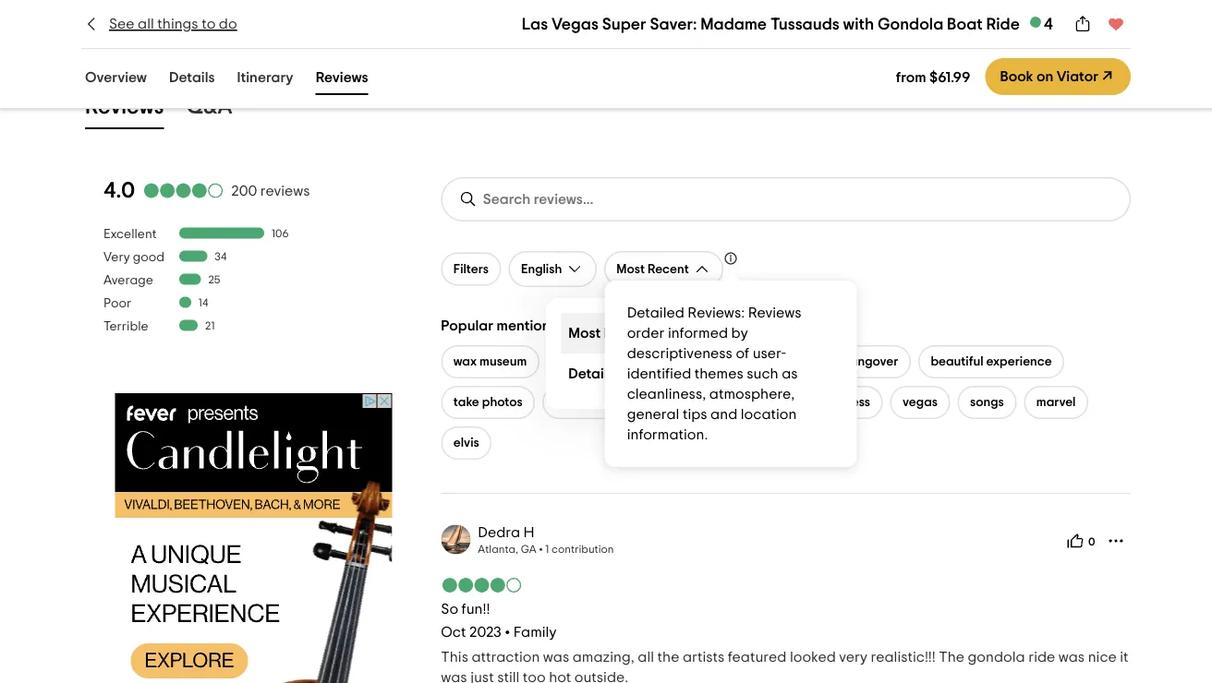 Task type: vqa. For each thing, say whether or not it's contained in the screenshot.


Task type: locate. For each thing, give the bounding box(es) containing it.
it
[[1120, 650, 1129, 665]]

details
[[169, 70, 215, 85]]

overview button
[[81, 65, 151, 95]]

and
[[711, 407, 738, 422]]

popular mentions
[[441, 318, 557, 333]]

0 horizontal spatial all
[[138, 17, 154, 31]]

0 vertical spatial recent
[[648, 263, 689, 276]]

reviews inside "detailed reviews: reviews order informed by descriptiveness of user- identified themes such as cleanliness, atmosphere, general tips and location information."
[[748, 306, 802, 320]]

0 vertical spatial detailed
[[627, 306, 684, 320]]

recent up reviews:
[[648, 263, 689, 276]]

realistic!!!
[[871, 650, 936, 665]]

4
[[1044, 16, 1053, 32]]

0 horizontal spatial most
[[568, 326, 601, 341]]

family
[[514, 625, 557, 640]]

hangover
[[842, 356, 898, 368]]

marvel button
[[1024, 386, 1088, 419]]

4.0 of 5 bubbles image up the fun!!
[[441, 578, 522, 593]]

from $61.99
[[896, 70, 970, 85]]

most recent up venetian hotel
[[568, 326, 651, 341]]

1 vertical spatial all
[[638, 650, 654, 665]]

most up venetian
[[568, 326, 601, 341]]

reviews
[[316, 70, 368, 85], [85, 95, 164, 118], [748, 306, 802, 320], [628, 367, 681, 381]]

the
[[820, 356, 840, 368], [657, 650, 679, 665]]

most inside popup button
[[617, 263, 645, 276]]

tab list containing reviews
[[59, 86, 1153, 133]]

wonderful package
[[675, 356, 788, 368]]

1 vertical spatial of
[[579, 396, 591, 409]]

very good
[[103, 251, 165, 264]]

detailed inside "detailed reviews: reviews order informed by descriptiveness of user- identified themes such as cleanliness, atmosphere, general tips and location information."
[[627, 306, 684, 320]]

detailed up order
[[627, 306, 684, 320]]

looked
[[790, 650, 836, 665]]

reviews button down overview on the top left of page
[[81, 89, 168, 129]]

0 vertical spatial of
[[736, 346, 749, 361]]

beautiful experience button
[[918, 345, 1064, 379]]

1 horizontal spatial all
[[638, 650, 654, 665]]

featured
[[728, 650, 787, 665]]

0 horizontal spatial the
[[657, 650, 679, 665]]

q&a button
[[182, 89, 236, 129]]

of left fun in the bottom of the page
[[579, 396, 591, 409]]

most recent up order
[[617, 263, 689, 276]]

experience
[[986, 356, 1052, 368]]

1 vertical spatial detailed
[[568, 367, 625, 381]]

of down by
[[736, 346, 749, 361]]

1 vertical spatial the
[[657, 650, 679, 665]]

ride
[[986, 16, 1020, 32]]

1 tab list from the top
[[59, 61, 394, 99]]

reviews up by
[[748, 306, 802, 320]]

1 horizontal spatial detailed
[[627, 306, 684, 320]]

amazing,
[[573, 650, 635, 665]]

so fun!! link
[[441, 602, 490, 617]]

excellent
[[103, 228, 157, 240]]

$61.99
[[929, 70, 970, 85]]

likeness button
[[812, 386, 883, 419]]

open options menu image
[[1107, 532, 1125, 550]]

fun!!
[[462, 602, 490, 617]]

most up order
[[617, 263, 645, 276]]

all right 'amazing,'
[[638, 650, 654, 665]]

was up hot
[[543, 650, 569, 665]]

0 horizontal spatial 4.0 of 5 bubbles image
[[143, 183, 224, 198]]

detailed up fun in the bottom of the page
[[568, 367, 625, 381]]

take
[[453, 396, 479, 409]]

was right ride
[[1059, 650, 1085, 665]]

1 horizontal spatial 4.0 of 5 bubbles image
[[441, 578, 522, 593]]

2 horizontal spatial was
[[1059, 650, 1085, 665]]

tab list containing overview
[[59, 61, 394, 99]]

songs
[[970, 396, 1004, 409]]

to
[[202, 17, 216, 31]]

0 horizontal spatial was
[[441, 671, 467, 684]]

most
[[617, 263, 645, 276], [568, 326, 601, 341]]

super
[[602, 16, 646, 32]]

dedra h image
[[441, 525, 471, 555]]

tussauds
[[770, 16, 840, 32]]

was
[[543, 650, 569, 665], [1059, 650, 1085, 665], [441, 671, 467, 684]]

beautiful experience
[[931, 356, 1052, 368]]

reviews right itinerary
[[316, 70, 368, 85]]

0 vertical spatial most
[[617, 263, 645, 276]]

recent
[[648, 263, 689, 276], [604, 326, 651, 341]]

saver:
[[650, 16, 697, 32]]

informed
[[668, 326, 728, 341]]

0 vertical spatial most recent
[[617, 263, 689, 276]]

1 horizontal spatial reviews button
[[312, 65, 372, 95]]

lots
[[555, 396, 576, 409]]

mentions
[[497, 318, 557, 333]]

1 horizontal spatial most
[[617, 263, 645, 276]]

tab list
[[59, 61, 394, 99], [59, 86, 1153, 133]]

las
[[522, 16, 548, 32]]

reviews button right itinerary button
[[312, 65, 372, 95]]

ride
[[1028, 650, 1055, 665]]

1 horizontal spatial was
[[543, 650, 569, 665]]

14
[[198, 298, 208, 309]]

21
[[205, 321, 215, 332]]

0 horizontal spatial detailed
[[568, 367, 625, 381]]

was down this at the bottom
[[441, 671, 467, 684]]

1 vertical spatial recent
[[604, 326, 651, 341]]

songs button
[[958, 386, 1017, 419]]

reviews
[[260, 183, 310, 198]]

0 horizontal spatial of
[[579, 396, 591, 409]]

remove from trip image
[[1107, 15, 1125, 33]]

reviews up cleanliness,
[[628, 367, 681, 381]]

gondolier button
[[724, 386, 805, 419]]

search image
[[459, 190, 477, 209]]

gondolier
[[736, 396, 793, 409]]

the
[[939, 650, 965, 665]]

wax
[[453, 356, 477, 368]]

wax museum button
[[441, 345, 539, 379]]

share image
[[1074, 15, 1092, 33]]

dedra
[[478, 525, 520, 540]]

detailed for detailed reviews
[[568, 367, 625, 381]]

2 tab list from the top
[[59, 86, 1153, 133]]

poor
[[103, 297, 131, 310]]

detailed
[[627, 306, 684, 320], [568, 367, 625, 381]]

filter reviews element
[[103, 226, 404, 342]]

recent up hotel
[[604, 326, 651, 341]]

as
[[782, 367, 798, 381]]

all right see
[[138, 17, 154, 31]]

this
[[441, 650, 468, 665]]

too
[[523, 671, 546, 684]]

4.0 of 5 bubbles image left 200
[[143, 183, 224, 198]]

0 vertical spatial all
[[138, 17, 154, 31]]

outside.
[[574, 671, 628, 684]]

all inside see all things to do link
[[138, 17, 154, 31]]

bucket list
[[644, 396, 704, 409]]

elvis
[[453, 437, 479, 450]]

lots of fun button
[[543, 386, 625, 419]]

4.0 of 5 bubbles image
[[143, 183, 224, 198], [441, 578, 522, 593]]

the left hangover
[[820, 356, 840, 368]]

1 horizontal spatial of
[[736, 346, 749, 361]]

1 horizontal spatial the
[[820, 356, 840, 368]]

museum
[[480, 356, 527, 368]]

1 vertical spatial most
[[568, 326, 601, 341]]

the left "artists"
[[657, 650, 679, 665]]

photos
[[482, 396, 523, 409]]

0 vertical spatial the
[[820, 356, 840, 368]]

venetian
[[559, 356, 610, 368]]

overview
[[85, 70, 147, 85]]

most recent inside popup button
[[617, 263, 689, 276]]

list box
[[546, 298, 724, 409]]

see
[[109, 17, 134, 31]]

detailed reviews: reviews order informed by descriptiveness of user- identified themes such as cleanliness, atmosphere, general tips and location information. tooltip
[[605, 273, 857, 467]]

with
[[843, 16, 874, 32]]

hot
[[549, 671, 571, 684]]

recent inside popup button
[[648, 263, 689, 276]]

vegas
[[903, 396, 938, 409]]



Task type: describe. For each thing, give the bounding box(es) containing it.
attraction
[[472, 650, 540, 665]]

package
[[736, 356, 788, 368]]

bucket
[[644, 396, 685, 409]]

take photos button
[[441, 386, 535, 419]]

beautiful
[[931, 356, 984, 368]]

the inside this attraction was amazing, all the artists featured looked very realistic!!! the gondola ride was nice it was just still too hot outside.
[[657, 650, 679, 665]]

ga
[[521, 544, 536, 555]]

so
[[441, 602, 458, 617]]

of inside button
[[579, 396, 591, 409]]

•
[[505, 625, 510, 640]]

filters button
[[441, 252, 501, 286]]

by
[[731, 326, 748, 341]]

the inside button
[[820, 356, 840, 368]]

h
[[523, 525, 535, 540]]

gondola
[[968, 650, 1025, 665]]

itinerary
[[237, 70, 293, 85]]

venetian hotel button
[[547, 345, 655, 379]]

venetian hotel
[[559, 356, 642, 368]]

0 vertical spatial 4.0 of 5 bubbles image
[[143, 183, 224, 198]]

viator
[[1057, 69, 1099, 84]]

34
[[215, 252, 227, 263]]

contribution
[[552, 544, 614, 555]]

vegas
[[552, 16, 599, 32]]

take photos
[[453, 396, 523, 409]]

the hangover button
[[808, 345, 911, 379]]

wax museum
[[453, 356, 527, 368]]

general
[[627, 407, 679, 422]]

artists
[[683, 650, 725, 665]]

do
[[219, 17, 237, 31]]

200 reviews
[[231, 183, 310, 198]]

book on viator
[[1000, 69, 1099, 84]]

reviews down overview button
[[85, 95, 164, 118]]

2023
[[469, 625, 501, 640]]

boat
[[947, 16, 983, 32]]

so fun!! oct 2023 • family
[[441, 602, 557, 640]]

likeness
[[825, 396, 870, 409]]

themes
[[695, 367, 743, 381]]

madame
[[701, 16, 767, 32]]

detailed for detailed reviews: reviews order informed by descriptiveness of user- identified themes such as cleanliness, atmosphere, general tips and location information.
[[627, 306, 684, 320]]

english button
[[509, 251, 597, 287]]

lots of fun
[[555, 396, 612, 409]]

list box containing most recent
[[546, 298, 724, 409]]

this attraction was amazing, all the artists featured looked very realistic!!! the gondola ride was nice it was just still too hot outside.
[[441, 650, 1129, 684]]

details button
[[165, 65, 219, 95]]

25
[[208, 275, 220, 286]]

Search search field
[[483, 191, 637, 208]]

most recent button
[[604, 251, 724, 287]]

such
[[747, 367, 779, 381]]

location
[[741, 407, 797, 422]]

english
[[521, 263, 562, 276]]

see all things to do
[[109, 17, 237, 31]]

the hangover
[[820, 356, 898, 368]]

nice
[[1088, 650, 1117, 665]]

bucket list button
[[632, 386, 716, 419]]

fun
[[593, 396, 612, 409]]

just
[[470, 671, 494, 684]]

advertisement region
[[115, 393, 392, 684]]

oct
[[441, 625, 466, 640]]

good
[[133, 251, 165, 264]]

0 button
[[1061, 526, 1101, 556]]

0 horizontal spatial reviews button
[[81, 89, 168, 129]]

information.
[[627, 428, 708, 442]]

filters
[[453, 263, 489, 276]]

4.0
[[103, 180, 135, 202]]

average
[[103, 274, 153, 287]]

itinerary button
[[233, 65, 297, 95]]

106
[[272, 228, 289, 240]]

elvis button
[[441, 427, 492, 460]]

from
[[896, 70, 926, 85]]

las vegas super saver: madame tussauds with gondola boat ride
[[522, 16, 1020, 32]]

all inside this attraction was amazing, all the artists featured looked very realistic!!! the gondola ride was nice it was just still too hot outside.
[[638, 650, 654, 665]]

wonderful
[[675, 356, 733, 368]]

see all things to do link
[[81, 14, 237, 34]]

q&a
[[186, 95, 232, 118]]

tips
[[683, 407, 707, 422]]

atmosphere,
[[709, 387, 795, 402]]

1 vertical spatial most recent
[[568, 326, 651, 341]]

gondola
[[878, 16, 944, 32]]

1 vertical spatial 4.0 of 5 bubbles image
[[441, 578, 522, 593]]

of inside "detailed reviews: reviews order informed by descriptiveness of user- identified themes such as cleanliness, atmosphere, general tips and location information."
[[736, 346, 749, 361]]

atlanta,
[[478, 544, 518, 555]]

dedra h atlanta, ga 1 contribution
[[478, 525, 614, 555]]

list
[[687, 396, 704, 409]]

cleanliness,
[[627, 387, 706, 402]]

still
[[497, 671, 520, 684]]

order
[[627, 326, 665, 341]]

wonderful package button
[[662, 345, 801, 379]]

dedra h link
[[478, 525, 535, 540]]

book
[[1000, 69, 1033, 84]]



